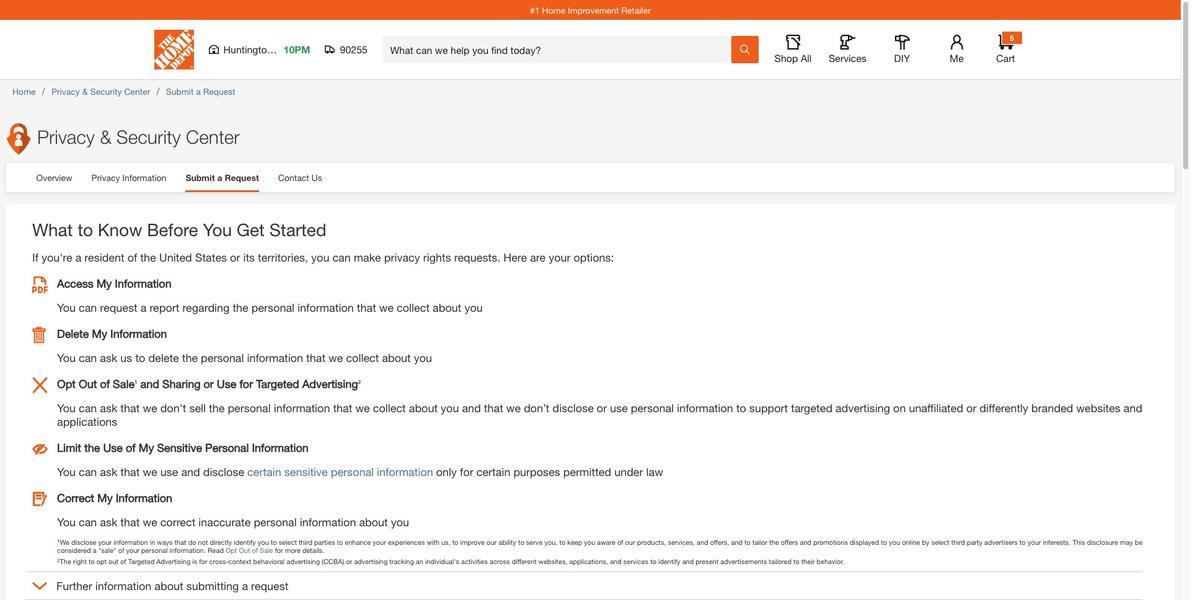 Task type: locate. For each thing, give the bounding box(es) containing it.
can for you can ask that we correct inaccurate personal information about you
[[79, 515, 97, 529]]

0 horizontal spatial use
[[103, 441, 123, 455]]

use inside you can ask that we don't sell the personal information that we collect about you and that we don't disclose or use personal information to support targeted advertising on unaffiliated or differently branded websites and applications
[[610, 401, 628, 415]]

correct my information
[[57, 491, 172, 505]]

ask for use
[[100, 465, 117, 479]]

my right correct
[[97, 491, 113, 505]]

0 vertical spatial submit a request
[[166, 86, 235, 97]]

can down correct
[[79, 515, 97, 529]]

ways
[[157, 538, 173, 546]]

1 horizontal spatial use
[[610, 401, 628, 415]]

advertising inside you can ask that we don't sell the personal information that we collect about you and that we don't disclose or use personal information to support targeted advertising on unaffiliated or differently branded websites and applications
[[836, 401, 890, 415]]

submit a request up get
[[186, 173, 259, 183]]

overview
[[36, 173, 72, 183]]

submit up what to know before you get started
[[186, 173, 215, 183]]

access
[[57, 277, 93, 290]]

disclose down personal
[[203, 465, 244, 479]]

can inside you can ask that we don't sell the personal information that we collect about you and that we don't disclose or use personal information to support targeted advertising on unaffiliated or differently branded websites and applications
[[79, 401, 97, 415]]

by
[[922, 538, 930, 546]]

use down 'applications'
[[103, 441, 123, 455]]

identify
[[234, 538, 256, 546], [658, 558, 681, 566]]

advertisements
[[721, 558, 767, 566]]

2 third from the left
[[952, 538, 965, 546]]

you can ask us to delete the personal information that we collect about you
[[57, 351, 432, 365]]

the right regarding on the left bottom
[[233, 301, 248, 315]]

identify up the context
[[234, 538, 256, 546]]

regarding
[[183, 301, 230, 315]]

different
[[512, 558, 537, 566]]

your left interests.
[[1028, 538, 1041, 546]]

you inside you can ask that we don't sell the personal information that we collect about you and that we don't disclose or use personal information to support targeted advertising on unaffiliated or differently branded websites and applications
[[441, 401, 459, 415]]

opt for more
[[226, 546, 237, 555]]

sale
[[113, 377, 135, 391], [260, 546, 273, 555]]

information for delete my information
[[110, 327, 167, 341]]

privacy up overview
[[37, 126, 95, 148]]

opt up the context
[[226, 546, 237, 555]]

(ccba)
[[322, 558, 344, 566]]

disclose right don't
[[553, 401, 594, 415]]

to right you,
[[560, 538, 566, 546]]

keep
[[567, 538, 582, 546]]

0 vertical spatial use
[[610, 401, 628, 415]]

you up we on the bottom
[[57, 515, 76, 529]]

information up us
[[110, 327, 167, 341]]

1 vertical spatial security
[[116, 126, 181, 148]]

we
[[379, 301, 394, 315], [329, 351, 343, 365], [143, 401, 157, 415], [356, 401, 370, 415], [506, 401, 521, 415], [143, 465, 157, 479], [143, 515, 157, 529]]

information up report
[[115, 277, 172, 290]]

submit a request down the home depot logo
[[166, 86, 235, 97]]

0 horizontal spatial center
[[124, 86, 150, 97]]

huntington
[[224, 43, 273, 55]]

disclose right we on the bottom
[[71, 538, 96, 546]]

shop
[[775, 52, 798, 64]]

permitted
[[563, 465, 611, 479]]

opt up 'applications'
[[57, 377, 76, 391]]

collect inside you can ask that we don't sell the personal information that we collect about you and that we don't disclose or use personal information to support targeted advertising on unaffiliated or differently branded websites and applications
[[373, 401, 406, 415]]

0 vertical spatial disclose
[[553, 401, 594, 415]]

0 horizontal spatial sale
[[113, 377, 135, 391]]

0 horizontal spatial advertising
[[287, 558, 320, 566]]

1 horizontal spatial certain
[[477, 465, 511, 479]]

privacy toolbox image for delete my information
[[32, 327, 48, 344]]

advertising down enhance
[[354, 558, 388, 566]]

1 horizontal spatial 1
[[135, 379, 137, 385]]

do
[[188, 538, 196, 546]]

10pm
[[284, 43, 310, 55]]

can up limit
[[79, 401, 97, 415]]

1 vertical spatial 1
[[57, 538, 60, 545]]

privacy
[[384, 251, 420, 264]]

0 horizontal spatial use
[[160, 465, 178, 479]]

1 vertical spatial out
[[239, 546, 250, 555]]

0 vertical spatial out
[[79, 377, 97, 391]]

0 horizontal spatial 1
[[57, 538, 60, 545]]

you up states
[[203, 220, 232, 240]]

1 horizontal spatial advertising
[[302, 377, 358, 391]]

information up correct
[[116, 491, 172, 505]]

privacy inside privacy information link
[[91, 173, 120, 183]]

1 vertical spatial advertising
[[156, 558, 190, 566]]

can down delete
[[79, 351, 97, 365]]

0 vertical spatial advertising
[[302, 377, 358, 391]]

my for correct
[[97, 491, 113, 505]]

1 vertical spatial sale
[[260, 546, 273, 555]]

the inside '1 we disclose your information in ways that do not directly identify you to select third parties to enhance your experiences with us, to improve our ability to serve you, to keep you aware of our products, services, and offers, and to tailor the offers and promotions displayed to you online by select third party advertisers to your interests. this disclosure may be considered a "sale" of your personal information. read'
[[770, 538, 779, 546]]

personal
[[252, 301, 295, 315], [201, 351, 244, 365], [228, 401, 271, 415], [631, 401, 674, 415], [331, 465, 374, 479], [254, 515, 297, 529], [141, 546, 168, 555]]

of right resident
[[128, 251, 137, 264]]

2 vertical spatial disclose
[[71, 538, 96, 546]]

targeted down you can ask us to delete the personal information that we collect about you
[[256, 377, 299, 391]]

cart
[[997, 52, 1015, 64]]

1 vertical spatial targeted
[[128, 558, 154, 566]]

online
[[902, 538, 920, 546]]

before
[[147, 220, 198, 240]]

advertising left on on the right of page
[[836, 401, 890, 415]]

collect
[[397, 301, 430, 315], [346, 351, 379, 365], [373, 401, 406, 415]]

1 horizontal spatial opt
[[226, 546, 237, 555]]

privacy right the home link
[[51, 86, 80, 97]]

2 ask from the top
[[100, 401, 117, 415]]

you
[[311, 251, 329, 264], [465, 301, 483, 315], [414, 351, 432, 365], [441, 401, 459, 415], [391, 515, 409, 529], [258, 538, 269, 546], [584, 538, 595, 546], [889, 538, 900, 546]]

2 vertical spatial privacy
[[91, 173, 120, 183]]

out up the context
[[239, 546, 250, 555]]

0 vertical spatial identify
[[234, 538, 256, 546]]

1 vertical spatial identify
[[658, 558, 681, 566]]

use
[[610, 401, 628, 415], [160, 465, 178, 479]]

you can ask that we correct inaccurate personal information about you
[[57, 515, 409, 529]]

4 ask from the top
[[100, 515, 117, 529]]

third
[[299, 538, 312, 546], [952, 538, 965, 546]]

request inside button
[[251, 579, 289, 593]]

1 third from the left
[[299, 538, 312, 546]]

1 vertical spatial request
[[225, 173, 259, 183]]

0 horizontal spatial certain
[[247, 465, 281, 479]]

2 vertical spatial collect
[[373, 401, 406, 415]]

privacy toolbox image for access my information
[[32, 277, 48, 293]]

you for you can ask us to delete the personal information that we collect about you
[[57, 351, 76, 365]]

branded
[[1032, 401, 1074, 415]]

you up limit
[[57, 401, 76, 415]]

for right the is
[[199, 558, 207, 566]]

targeted down in
[[128, 558, 154, 566]]

1 vertical spatial submit
[[186, 173, 215, 183]]

0 horizontal spatial third
[[299, 538, 312, 546]]

can down access
[[79, 301, 97, 315]]

2 inside 2 the right to opt out of targeted advertising is for cross-context behavioral advertising (ccba) or advertising tracking an individual's activities across different websites, applications, and services to identify and present advertisements tailored to their behavior.
[[57, 558, 60, 564]]

0 vertical spatial request
[[100, 301, 137, 315]]

that
[[357, 301, 376, 315], [306, 351, 326, 365], [121, 401, 140, 415], [333, 401, 352, 415], [484, 401, 503, 415], [121, 465, 140, 479], [121, 515, 140, 529], [175, 538, 186, 546]]

0 horizontal spatial select
[[279, 538, 297, 546]]

1 vertical spatial collect
[[346, 351, 379, 365]]

you're
[[42, 251, 72, 264]]

opt
[[97, 558, 107, 566]]

to right what
[[78, 220, 93, 240]]

1 vertical spatial opt
[[226, 546, 237, 555]]

caret image
[[32, 579, 47, 594]]

0 horizontal spatial opt
[[57, 377, 76, 391]]

1 left the sharing
[[135, 379, 137, 385]]

of right aware
[[617, 538, 623, 546]]

don't
[[160, 401, 186, 415]]

a inside '1 we disclose your information in ways that do not directly identify you to select third parties to enhance your experiences with us, to improve our ability to serve you, to keep you aware of our products, services, and offers, and to tailor the offers and promotions displayed to you online by select third party advertisers to your interests. this disclosure may be considered a "sale" of your personal information. read'
[[93, 546, 96, 555]]

personal inside '1 we disclose your information in ways that do not directly identify you to select third parties to enhance your experiences with us, to improve our ability to serve you, to keep you aware of our products, services, and offers, and to tailor the offers and promotions displayed to you online by select third party advertisers to your interests. this disclosure may be considered a "sale" of your personal information. read'
[[141, 546, 168, 555]]

present
[[696, 558, 719, 566]]

about inside you can ask that we don't sell the personal information that we collect about you and that we don't disclose or use personal information to support targeted advertising on unaffiliated or differently branded websites and applications
[[409, 401, 438, 415]]

ask for correct
[[100, 515, 117, 529]]

2 select from the left
[[932, 538, 950, 546]]

1 vertical spatial privacy & security center
[[37, 126, 240, 148]]

if
[[32, 251, 38, 264]]

0 horizontal spatial disclose
[[71, 538, 96, 546]]

offers
[[781, 538, 798, 546]]

report
[[150, 301, 179, 315]]

1 vertical spatial privacy
[[37, 126, 95, 148]]

1 horizontal spatial identify
[[658, 558, 681, 566]]

0 vertical spatial collect
[[397, 301, 430, 315]]

What can we help you find today? search field
[[390, 37, 731, 63]]

3 ask from the top
[[100, 465, 117, 479]]

0 horizontal spatial home
[[12, 86, 36, 97]]

the right the tailor
[[770, 538, 779, 546]]

2 our from the left
[[625, 538, 635, 546]]

my down resident
[[97, 277, 112, 290]]

0 horizontal spatial identify
[[234, 538, 256, 546]]

use down you can ask us to delete the personal information that we collect about you
[[217, 377, 237, 391]]

1 horizontal spatial third
[[952, 538, 965, 546]]

& down privacy & security center link
[[100, 126, 111, 148]]

the inside you can ask that we don't sell the personal information that we collect about you and that we don't disclose or use personal information to support targeted advertising on unaffiliated or differently branded websites and applications
[[209, 401, 225, 415]]

information.
[[170, 546, 206, 555]]

is
[[192, 558, 197, 566]]

5
[[1010, 33, 1014, 42]]

1 up considered
[[57, 538, 60, 545]]

information inside button
[[95, 579, 152, 593]]

about
[[433, 301, 462, 315], [382, 351, 411, 365], [409, 401, 438, 415], [359, 515, 388, 529], [155, 579, 183, 593]]

privacy toolbox image for opt out of sale
[[32, 377, 48, 394]]

1 horizontal spatial our
[[625, 538, 635, 546]]

to up behavioral
[[271, 538, 277, 546]]

0 vertical spatial opt
[[57, 377, 76, 391]]

advertising down details.
[[287, 558, 320, 566]]

disclose
[[553, 401, 594, 415], [203, 465, 244, 479], [71, 538, 96, 546]]

ask inside you can ask that we don't sell the personal information that we collect about you and that we don't disclose or use personal information to support targeted advertising on unaffiliated or differently branded websites and applications
[[100, 401, 117, 415]]

submit a request
[[166, 86, 235, 97], [186, 173, 259, 183]]

1 vertical spatial 2
[[57, 558, 60, 564]]

1 horizontal spatial use
[[217, 377, 237, 391]]

center
[[124, 86, 150, 97], [186, 126, 240, 148]]

0 vertical spatial sale
[[113, 377, 135, 391]]

you inside you can ask that we don't sell the personal information that we collect about you and that we don't disclose or use personal information to support targeted advertising on unaffiliated or differently branded websites and applications
[[57, 401, 76, 415]]

out up 'applications'
[[79, 377, 97, 391]]

identify down services,
[[658, 558, 681, 566]]

behavior.
[[817, 558, 844, 566]]

1 ask from the top
[[100, 351, 117, 365]]

our
[[487, 538, 497, 546], [625, 538, 635, 546]]

me button
[[937, 35, 977, 64]]

2
[[358, 379, 361, 385], [57, 558, 60, 564]]

in
[[150, 538, 155, 546]]

of up 'applications'
[[100, 377, 110, 391]]

certain left sensitive
[[247, 465, 281, 479]]

you for you can ask that we don't sell the personal information that we collect about you and that we don't disclose or use personal information to support targeted advertising on unaffiliated or differently branded websites and applications
[[57, 401, 76, 415]]

0 vertical spatial 1
[[135, 379, 137, 385]]

overview link
[[36, 163, 72, 192]]

1 horizontal spatial 2
[[358, 379, 361, 385]]

to left support
[[737, 401, 746, 415]]

request down the access my information
[[100, 301, 137, 315]]

privacy
[[51, 86, 80, 97], [37, 126, 95, 148], [91, 173, 120, 183]]

1 horizontal spatial center
[[186, 126, 240, 148]]

under
[[615, 465, 643, 479]]

certain left purposes on the bottom left of the page
[[477, 465, 511, 479]]

a inside further information about submitting a request button
[[242, 579, 248, 593]]

information for correct my information
[[116, 491, 172, 505]]

serve
[[526, 538, 543, 546]]

request left contact
[[225, 173, 259, 183]]

applications
[[57, 415, 117, 429]]

make
[[354, 251, 381, 264]]

further information about submitting a request
[[56, 579, 289, 593]]

0 vertical spatial 2
[[358, 379, 361, 385]]

its
[[243, 251, 255, 264]]

select right the by
[[932, 538, 950, 546]]

united
[[159, 251, 192, 264]]

collect for you can ask us to delete the personal information that we collect about you
[[346, 351, 379, 365]]

ability
[[499, 538, 516, 546]]

my right delete
[[92, 327, 107, 341]]

0 horizontal spatial out
[[79, 377, 97, 391]]

1 vertical spatial use
[[103, 441, 123, 455]]

may
[[1120, 538, 1133, 546]]

rights
[[423, 251, 451, 264]]

2 horizontal spatial disclose
[[553, 401, 594, 415]]

1 vertical spatial request
[[251, 579, 289, 593]]

you down access
[[57, 301, 76, 315]]

on
[[894, 401, 906, 415]]

0 horizontal spatial &
[[82, 86, 88, 97]]

0 horizontal spatial targeted
[[128, 558, 154, 566]]

our up 'services'
[[625, 538, 635, 546]]

submit down the home depot logo
[[166, 86, 194, 97]]

promotions
[[814, 538, 848, 546]]

1 vertical spatial &
[[100, 126, 111, 148]]

0 horizontal spatial advertising
[[156, 558, 190, 566]]

1 select from the left
[[279, 538, 297, 546]]

sale up behavioral
[[260, 546, 273, 555]]

privacy toolbox image
[[6, 123, 31, 156], [32, 277, 48, 293], [32, 327, 48, 344], [32, 377, 48, 394], [32, 491, 48, 508]]

sale for more
[[260, 546, 273, 555]]

request down huntington on the top left of page
[[203, 86, 235, 97]]

our left ability
[[487, 538, 497, 546]]

you down limit
[[57, 465, 76, 479]]

of up the out at the bottom
[[118, 546, 124, 555]]

0 vertical spatial privacy
[[51, 86, 80, 97]]

third left parties
[[299, 538, 312, 546]]

the
[[60, 558, 71, 566]]

can for you can request a report regarding the personal information that we collect about you
[[79, 301, 97, 315]]

0 horizontal spatial our
[[487, 538, 497, 546]]

0 vertical spatial targeted
[[256, 377, 299, 391]]

delete my information
[[57, 327, 167, 341]]

you down delete
[[57, 351, 76, 365]]

unaffiliated
[[909, 401, 964, 415]]

the right delete at the left of page
[[182, 351, 198, 365]]

for right only
[[460, 465, 474, 479]]

information up know
[[122, 173, 166, 183]]

information inside '1 we disclose your information in ways that do not directly identify you to select third parties to enhance your experiences with us, to improve our ability to serve you, to keep you aware of our products, services, and offers, and to tailor the offers and promotions displayed to you online by select third party advertisers to your interests. this disclosure may be considered a "sale" of your personal information. read'
[[114, 538, 148, 546]]

third left party
[[952, 538, 965, 546]]

&
[[82, 86, 88, 97], [100, 126, 111, 148]]

1 vertical spatial disclose
[[203, 465, 244, 479]]

& right the home link
[[82, 86, 88, 97]]

sale down us
[[113, 377, 135, 391]]

advertising
[[302, 377, 358, 391], [156, 558, 190, 566]]

can for you can ask that we use and disclose certain sensitive personal information only for certain purposes permitted under law
[[79, 465, 97, 479]]

privacy right overview link
[[91, 173, 120, 183]]

select left details.
[[279, 538, 297, 546]]

1 inside the opt out of sale 1 and sharing or use for targeted advertising 2
[[135, 379, 137, 385]]

ask for delete
[[100, 351, 117, 365]]

territories,
[[258, 251, 308, 264]]

1 certain from the left
[[247, 465, 281, 479]]

purposes
[[514, 465, 560, 479]]

2 horizontal spatial advertising
[[836, 401, 890, 415]]

0 vertical spatial home
[[542, 5, 566, 15]]

about inside further information about submitting a request button
[[155, 579, 183, 593]]

0 horizontal spatial 2
[[57, 558, 60, 564]]

ask
[[100, 351, 117, 365], [100, 401, 117, 415], [100, 465, 117, 479], [100, 515, 117, 529]]

privacy toolbox image for correct my information
[[32, 491, 48, 508]]

of right the out at the bottom
[[120, 558, 126, 566]]

"sale"
[[98, 546, 116, 555]]

resident
[[85, 251, 124, 264]]

1 vertical spatial center
[[186, 126, 240, 148]]

the right the sell
[[209, 401, 225, 415]]

1 horizontal spatial request
[[251, 579, 289, 593]]

1 horizontal spatial select
[[932, 538, 950, 546]]

request down behavioral
[[251, 579, 289, 593]]

opt
[[57, 377, 76, 391], [226, 546, 237, 555]]

can up correct
[[79, 465, 97, 479]]

support
[[750, 401, 788, 415]]

1 horizontal spatial sale
[[260, 546, 273, 555]]

1 horizontal spatial out
[[239, 546, 250, 555]]



Task type: vqa. For each thing, say whether or not it's contained in the screenshot.
Some
no



Task type: describe. For each thing, give the bounding box(es) containing it.
disclose inside you can ask that we don't sell the personal information that we collect about you and that we don't disclose or use personal information to support targeted advertising on unaffiliated or differently branded websites and applications
[[553, 401, 594, 415]]

1 vertical spatial home
[[12, 86, 36, 97]]

diy
[[894, 52, 910, 64]]

sell
[[189, 401, 206, 415]]

privacy toolbox image
[[32, 441, 48, 458]]

inaccurate
[[199, 515, 251, 529]]

out for more
[[239, 546, 250, 555]]

only
[[436, 465, 457, 479]]

sale for and
[[113, 377, 135, 391]]

delete
[[57, 327, 89, 341]]

you can request a report regarding the personal information that we collect about you
[[57, 301, 483, 315]]

improvement
[[568, 5, 619, 15]]

tailored
[[769, 558, 792, 566]]

privacy for home
[[51, 86, 80, 97]]

to left the tailor
[[745, 538, 751, 546]]

0 vertical spatial privacy & security center
[[51, 86, 150, 97]]

you for you can request a report regarding the personal information that we collect about you
[[57, 301, 76, 315]]

ask for don't
[[100, 401, 117, 415]]

0 vertical spatial submit
[[166, 86, 194, 97]]

shop all button
[[773, 35, 813, 64]]

your up 'opt'
[[98, 538, 112, 546]]

you for you can ask that we use and disclose certain sensitive personal information only for certain purposes permitted under law
[[57, 465, 76, 479]]

improve
[[460, 538, 485, 546]]

sharing
[[162, 377, 201, 391]]

further information about submitting a request button
[[26, 572, 1143, 600]]

don't
[[524, 401, 550, 415]]

diy button
[[883, 35, 922, 64]]

to right parties
[[337, 538, 343, 546]]

access my information
[[57, 277, 172, 290]]

0 vertical spatial request
[[203, 86, 235, 97]]

experiences
[[388, 538, 425, 546]]

the home depot logo image
[[154, 30, 194, 69]]

your right enhance
[[373, 538, 386, 546]]

can for you can ask that we don't sell the personal information that we collect about you and that we don't disclose or use personal information to support targeted advertising on unaffiliated or differently branded websites and applications
[[79, 401, 97, 415]]

1 we disclose your information in ways that do not directly identify you to select third parties to enhance your experiences with us, to improve our ability to serve you, to keep you aware of our products, services, and offers, and to tailor the offers and promotions displayed to you online by select third party advertisers to your interests. this disclosure may be considered a "sale" of your personal information. read
[[57, 538, 1143, 555]]

your right are
[[549, 251, 571, 264]]

90255 button
[[325, 43, 368, 56]]

further
[[56, 579, 92, 593]]

options:
[[574, 251, 614, 264]]

0 vertical spatial &
[[82, 86, 88, 97]]

submit a request link
[[186, 163, 259, 192]]

contact
[[278, 173, 309, 183]]

me
[[950, 52, 964, 64]]

context
[[228, 558, 251, 566]]

sensitive
[[157, 441, 202, 455]]

here
[[504, 251, 527, 264]]

cart 5
[[997, 33, 1015, 64]]

we
[[60, 538, 69, 546]]

1 horizontal spatial advertising
[[354, 558, 388, 566]]

sensitive
[[284, 465, 328, 479]]

to right advertisers
[[1020, 538, 1026, 546]]

your left in
[[126, 546, 140, 555]]

1 vertical spatial submit a request
[[186, 173, 259, 183]]

of up behavioral
[[252, 546, 258, 555]]

you can ask that we use and disclose certain sensitive personal information only for certain purposes permitted under law
[[57, 465, 663, 479]]

to inside you can ask that we don't sell the personal information that we collect about you and that we don't disclose or use personal information to support targeted advertising on unaffiliated or differently branded websites and applications
[[737, 401, 746, 415]]

be
[[1135, 538, 1143, 546]]

started
[[270, 220, 326, 240]]

my for delete
[[92, 327, 107, 341]]

huntington park
[[224, 43, 296, 55]]

1 our from the left
[[487, 538, 497, 546]]

know
[[98, 220, 142, 240]]

to left "serve"
[[518, 538, 524, 546]]

opt out of sale 1 and sharing or use for targeted advertising 2
[[57, 377, 361, 391]]

to left their
[[794, 558, 800, 566]]

with
[[427, 538, 440, 546]]

2 certain from the left
[[477, 465, 511, 479]]

to right 'services'
[[650, 558, 657, 566]]

1 horizontal spatial home
[[542, 5, 566, 15]]

an
[[416, 558, 423, 566]]

0 horizontal spatial request
[[100, 301, 137, 315]]

aware
[[597, 538, 616, 546]]

websites
[[1077, 401, 1121, 415]]

targeted
[[791, 401, 833, 415]]

across
[[490, 558, 510, 566]]

to left 'opt'
[[89, 558, 95, 566]]

for down you can ask us to delete the personal information that we collect about you
[[240, 377, 253, 391]]

to right us,
[[452, 538, 458, 546]]

can for you can ask us to delete the personal information that we collect about you
[[79, 351, 97, 365]]

1 horizontal spatial targeted
[[256, 377, 299, 391]]

information for access my information
[[115, 277, 172, 290]]

privacy for overview
[[91, 173, 120, 183]]

privacy information
[[91, 173, 166, 183]]

services,
[[668, 538, 695, 546]]

my left sensitive
[[139, 441, 154, 455]]

opt for and
[[57, 377, 76, 391]]

requests.
[[454, 251, 500, 264]]

services
[[829, 52, 867, 64]]

limit the use of my sensitive personal information
[[57, 441, 309, 455]]

to right us
[[135, 351, 145, 365]]

this
[[1073, 538, 1086, 546]]

information up sensitive
[[252, 441, 309, 455]]

#1 home improvement retailer
[[530, 5, 651, 15]]

tailor
[[753, 538, 768, 546]]

certain sensitive personal information link
[[247, 465, 433, 479]]

submitting
[[186, 579, 239, 593]]

1 horizontal spatial &
[[100, 126, 111, 148]]

you for you can ask that we correct inaccurate personal information about you
[[57, 515, 76, 529]]

contact us link
[[278, 163, 322, 192]]

not
[[198, 538, 208, 546]]

2 inside the opt out of sale 1 and sharing or use for targeted advertising 2
[[358, 379, 361, 385]]

directly
[[210, 538, 232, 546]]

home link
[[12, 86, 36, 97]]

interests.
[[1043, 538, 1071, 546]]

enhance
[[345, 538, 371, 546]]

party
[[967, 538, 983, 546]]

shop all
[[775, 52, 812, 64]]

if you're a resident of the united states or its territories, you can make privacy rights requests. here are your options:
[[32, 251, 614, 264]]

for left more
[[275, 546, 283, 555]]

more
[[285, 546, 301, 555]]

privacy information link
[[91, 163, 166, 192]]

contact us
[[278, 173, 322, 183]]

my for access
[[97, 277, 112, 290]]

of left sensitive
[[126, 441, 136, 455]]

the right limit
[[84, 441, 100, 455]]

us
[[121, 351, 132, 365]]

collect for you can request a report regarding the personal information that we collect about you
[[397, 301, 430, 315]]

details.
[[303, 546, 324, 555]]

disclose inside '1 we disclose your information in ways that do not directly identify you to select third parties to enhance your experiences with us, to improve our ability to serve you, to keep you aware of our products, services, and offers, and to tailor the offers and promotions displayed to you online by select third party advertisers to your interests. this disclosure may be considered a "sale" of your personal information. read'
[[71, 538, 96, 546]]

out
[[109, 558, 118, 566]]

1 horizontal spatial disclose
[[203, 465, 244, 479]]

0 vertical spatial center
[[124, 86, 150, 97]]

advertisers
[[985, 538, 1018, 546]]

what to know before you get started
[[32, 220, 326, 240]]

delete
[[148, 351, 179, 365]]

0 vertical spatial security
[[90, 86, 122, 97]]

opt out of sale for more details.
[[224, 546, 324, 555]]

1 vertical spatial use
[[160, 465, 178, 479]]

the left united
[[140, 251, 156, 264]]

a inside submit a request link
[[217, 173, 222, 183]]

0 vertical spatial use
[[217, 377, 237, 391]]

that inside '1 we disclose your information in ways that do not directly identify you to select third parties to enhance your experiences with us, to improve our ability to serve you, to keep you aware of our products, services, and offers, and to tailor the offers and promotions displayed to you online by select third party advertisers to your interests. this disclosure may be considered a "sale" of your personal information. read'
[[175, 538, 186, 546]]

to right displayed
[[881, 538, 887, 546]]

read
[[208, 546, 224, 555]]

correct
[[57, 491, 94, 505]]

parties
[[314, 538, 335, 546]]

can left make
[[333, 251, 351, 264]]

identify inside '1 we disclose your information in ways that do not directly identify you to select third parties to enhance your experiences with us, to improve our ability to serve you, to keep you aware of our products, services, and offers, and to tailor the offers and promotions displayed to you online by select third party advertisers to your interests. this disclosure may be considered a "sale" of your personal information. read'
[[234, 538, 256, 546]]

what
[[32, 220, 73, 240]]

out for and
[[79, 377, 97, 391]]

1 inside '1 we disclose your information in ways that do not directly identify you to select third parties to enhance your experiences with us, to improve our ability to serve you, to keep you aware of our products, services, and offers, and to tailor the offers and promotions displayed to you online by select third party advertisers to your interests. this disclosure may be considered a "sale" of your personal information. read'
[[57, 538, 60, 545]]



